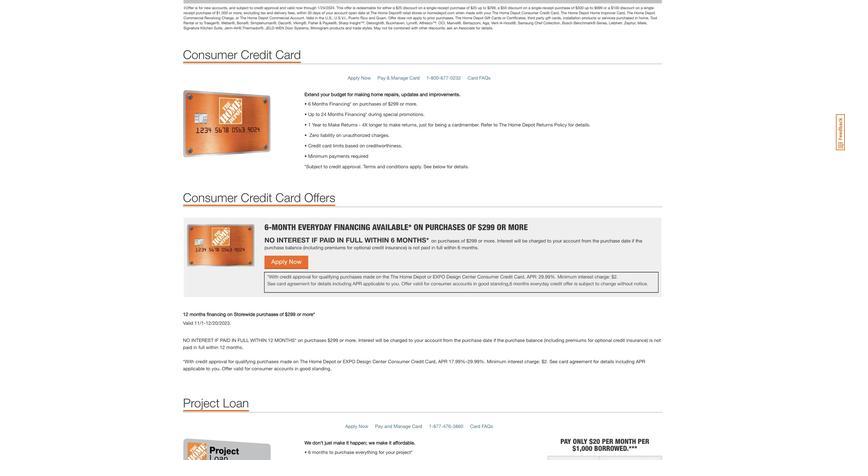 Task type: vqa. For each thing, say whether or not it's contained in the screenshot.
Pay & Manage Card
yes



Task type: describe. For each thing, give the bounding box(es) containing it.
17.99%–29.99%.
[[449, 359, 486, 365]]

up
[[308, 112, 315, 117]]

apply now for consumer credit card
[[348, 75, 371, 81]]

1 horizontal spatial home
[[509, 122, 521, 128]]

for right everything
[[379, 450, 385, 455]]

insurance)
[[627, 338, 649, 343]]

1-800-677-0232
[[427, 75, 461, 81]]

card,
[[426, 359, 437, 365]]

we
[[305, 440, 311, 446]]

• 6 months financing* on purchases of $299 or more.
[[305, 101, 418, 107]]

depot inside '*with credit approval for qualifying purchases made on the home depot or expo design center consumer credit card, apr 17.99%–29.99%. minimum interest charge: $2. see card agreement for details including apr applicable to you. offer valid for consumer accounts in good standing.'
[[323, 359, 336, 365]]

for inside 'no interest if paid in full within 12 months* on purchases $299 or more. interest will be charged to your account from the purchase date if the purchase balance (including premiums for optional credit insurance) is not paid in full within 12 months.'
[[588, 338, 594, 343]]

1- for project loan
[[429, 424, 434, 429]]

0 vertical spatial and
[[420, 92, 428, 97]]

save up to $100 today◊ - on your qualifying purchase when you open a new card. not combinable with other discounts. valid now through 1/24/2024. image
[[183, 0, 663, 30]]

0 vertical spatial more.
[[406, 101, 418, 107]]

budget
[[331, 92, 346, 97]]

apply for consumer credit card
[[348, 75, 360, 81]]

now for consumer credit card
[[361, 75, 371, 81]]

financing
[[207, 312, 226, 317]]

2 vertical spatial and
[[385, 424, 393, 429]]

to down the we don't just make it happen; we make it affordable.
[[330, 450, 334, 455]]

to inside 'no interest if paid in full within 12 months* on purchases $299 or more. interest will be charged to your account from the purchase date if the purchase balance (including premiums for optional credit insurance) is not paid in full within 12 months.'
[[409, 338, 413, 343]]

consumer for consumer credit card
[[183, 47, 238, 62]]

purchases inside 12 months financing on storewide purchases of $299 or more* valid 11/1-12/20/2023.
[[257, 312, 279, 317]]

offer
[[222, 366, 232, 372]]

faqs for project loan
[[482, 424, 494, 429]]

affordable.
[[393, 440, 416, 446]]

-
[[359, 122, 361, 128]]

returns,
[[402, 122, 418, 128]]

on down "making"
[[353, 101, 358, 107]]

apply now for project loan
[[346, 424, 369, 429]]

minimum
[[487, 359, 507, 365]]

apply now link for consumer credit card
[[348, 75, 371, 81]]

interest
[[191, 338, 214, 343]]

12 months financing on storewide purchases of $299 or more* link
[[183, 311, 315, 318]]

months.
[[226, 345, 244, 350]]

terms
[[363, 164, 376, 170]]

•  zero liability on unauthorized charges.
[[305, 132, 390, 138]]

0 horizontal spatial card
[[322, 143, 332, 149]]

conditions
[[387, 164, 409, 170]]

more*
[[303, 312, 315, 317]]

expo
[[343, 359, 356, 365]]

877-
[[434, 424, 444, 429]]

1 returns from the left
[[341, 122, 358, 128]]

liability
[[321, 132, 335, 138]]

good
[[300, 366, 311, 372]]

1-800-677-0232 link
[[427, 75, 461, 81]]

credit inside '*with credit approval for qualifying purchases made on the home depot or expo design center consumer credit card, apr 17.99%–29.99%. minimum interest charge: $2. see card agreement for details including apr applicable to you. offer valid for consumer accounts in good standing.'
[[412, 359, 424, 365]]

• credit
[[305, 143, 321, 149]]

*subject to credit approval. terms and conditions apply. see below for details.
[[305, 164, 469, 170]]

0 horizontal spatial see
[[424, 164, 432, 170]]

credit for consumer credit card
[[241, 47, 272, 62]]

approval
[[209, 359, 227, 365]]

0 horizontal spatial purchase
[[335, 450, 355, 455]]

limits
[[333, 143, 344, 149]]

paid
[[183, 345, 192, 350]]

pay & manage card
[[378, 75, 420, 81]]

2 horizontal spatial make
[[389, 122, 401, 128]]

$299 inside 12 months financing on storewide purchases of $299 or more* valid 11/1-12/20/2023.
[[285, 312, 296, 317]]

faqs for consumer credit card
[[480, 75, 491, 81]]

full
[[199, 345, 205, 350]]

extend
[[305, 92, 320, 97]]

on inside 12 months financing on storewide purchases of $299 or more* valid 11/1-12/20/2023.
[[227, 312, 233, 317]]

credit for consumer credit card offers
[[241, 191, 272, 205]]

project loan
[[183, 396, 249, 410]]

apply for project loan
[[346, 424, 358, 429]]

12 months financing on storewide purchases of $299 or more* valid 11/1-12/20/2023.
[[183, 312, 315, 326]]

approval.
[[343, 164, 362, 170]]

1 the from the left
[[454, 338, 461, 343]]

if
[[215, 338, 219, 343]]

• minimum payments required
[[305, 153, 369, 159]]

0 horizontal spatial details.
[[454, 164, 469, 170]]

be
[[384, 338, 389, 343]]

interest
[[359, 338, 374, 343]]

accounts
[[274, 366, 294, 372]]

or inside 'no interest if paid in full within 12 months* on purchases $299 or more. interest will be charged to your account from the purchase date if the purchase balance (including premiums for optional credit insurance) is not paid in full within 12 months.'
[[340, 338, 344, 343]]

charge:
[[525, 359, 541, 365]]

during
[[369, 112, 382, 117]]

date
[[483, 338, 493, 343]]

0 horizontal spatial just
[[325, 440, 332, 446]]

• for • up to 24 months financing* during special promotions.
[[305, 112, 307, 117]]

apply now link for project loan
[[346, 424, 369, 429]]

home
[[371, 92, 383, 97]]

home inside '*with credit approval for qualifying purchases made on the home depot or expo design center consumer credit card, apr 17.99%–29.99%. minimum interest charge: $2. see card agreement for details including apr applicable to you. offer valid for consumer accounts in good standing.'
[[309, 359, 322, 365]]

pay and manage card
[[375, 424, 423, 429]]

for right the 'below'
[[447, 164, 453, 170]]

your inside 'no interest if paid in full within 12 months* on purchases $299 or more. interest will be charged to your account from the purchase date if the purchase balance (including premiums for optional credit insurance) is not paid in full within 12 months.'
[[415, 338, 424, 343]]

1 it from the left
[[347, 440, 349, 446]]

repairs,
[[385, 92, 400, 97]]

creditworthiness.
[[367, 143, 403, 149]]

no interest if paid in full within 12 months* on purchases $299 or more. interest will be charged to your account from the purchase date if the purchase balance (including premiums for optional credit insurance) is not paid in full within 12 months.
[[183, 338, 661, 350]]

you.
[[212, 366, 221, 372]]

card faqs for consumer credit card
[[468, 75, 491, 81]]

below
[[433, 164, 446, 170]]

policy
[[555, 122, 567, 128]]

1
[[308, 122, 311, 128]]

charges.
[[372, 132, 390, 138]]

manage for consumer credit card
[[391, 75, 409, 81]]

• minimum
[[305, 153, 328, 159]]

consumer
[[252, 366, 273, 372]]

on inside 'no interest if paid in full within 12 months* on purchases $299 or more. interest will be charged to your account from the purchase date if the purchase balance (including premiums for optional credit insurance) is not paid in full within 12 months.'
[[298, 338, 303, 343]]

happen;
[[350, 440, 368, 446]]

&
[[387, 75, 390, 81]]

$2.
[[542, 359, 549, 365]]

not
[[655, 338, 661, 343]]

consumer credit card
[[183, 47, 301, 62]]

will
[[376, 338, 383, 343]]

manage for project loan
[[394, 424, 411, 429]]

476-
[[444, 424, 453, 429]]

consumer credit card offers
[[183, 191, 336, 205]]

677-
[[441, 75, 451, 81]]

purchases up during
[[360, 101, 382, 107]]

in inside '*with credit approval for qualifying purchases made on the home depot or expo design center consumer credit card, apr 17.99%–29.99%. minimum interest charge: $2. see card agreement for details including apr applicable to you. offer valid for consumer accounts in good standing.'
[[295, 366, 299, 372]]

consumer credit card image
[[183, 90, 298, 158]]

1 vertical spatial financing*
[[345, 112, 367, 117]]

1 vertical spatial and
[[377, 164, 385, 170]]

0 vertical spatial details.
[[576, 122, 591, 128]]

or inside '*with credit approval for qualifying purchases made on the home depot or expo design center consumer credit card, apr 17.99%–29.99%. minimum interest charge: $2. see card agreement for details including apr applicable to you. offer valid for consumer accounts in good standing.'
[[338, 359, 342, 365]]

storewide
[[234, 312, 255, 317]]

for up offer
[[229, 359, 234, 365]]

valid
[[234, 366, 244, 372]]

year
[[312, 122, 322, 128]]

payments
[[329, 153, 350, 159]]

charged
[[390, 338, 408, 343]]

to right longer
[[384, 122, 388, 128]]

2 horizontal spatial $299
[[388, 101, 399, 107]]

0 vertical spatial credit
[[329, 164, 341, 170]]

project loan payment chart example image
[[548, 439, 663, 461]]

$299 inside 'no interest if paid in full within 12 months* on purchases $299 or more. interest will be charged to your account from the purchase date if the purchase balance (including premiums for optional credit insurance) is not paid in full within 12 months.'
[[328, 338, 338, 343]]



Task type: locate. For each thing, give the bounding box(es) containing it.
(including
[[544, 338, 565, 343]]

1 vertical spatial apply now link
[[346, 424, 369, 429]]

within
[[206, 345, 219, 350]]

within
[[250, 338, 267, 343]]

6-month everyday financing  available* on purchases of  $299 or more image
[[183, 218, 663, 297]]

pay & manage card link
[[378, 75, 420, 81]]

1- left 476-
[[429, 424, 434, 429]]

0 horizontal spatial make
[[334, 440, 345, 446]]

card faqs link for consumer credit card
[[468, 75, 491, 81]]

0 vertical spatial credit
[[241, 47, 272, 62]]

for right budget
[[348, 92, 353, 97]]

credit inside '*with credit approval for qualifying purchases made on the home depot or expo design center consumer credit card, apr 17.99%–29.99%. minimum interest charge: $2. see card agreement for details including apr applicable to you. offer valid for consumer accounts in good standing.'
[[196, 359, 208, 365]]

months for • 6
[[312, 450, 328, 455]]

the inside '*with credit approval for qualifying purchases made on the home depot or expo design center consumer credit card, apr 17.99%–29.99%. minimum interest charge: $2. see card agreement for details including apr applicable to you. offer valid for consumer accounts in good standing.'
[[300, 359, 308, 365]]

0 vertical spatial apply now link
[[348, 75, 371, 81]]

• 6 down extend at the top of the page
[[305, 101, 311, 107]]

1 vertical spatial now
[[359, 424, 369, 429]]

it left happen; at left bottom
[[347, 440, 349, 446]]

2 vertical spatial credit
[[412, 359, 424, 365]]

1 • 6 from the top
[[305, 101, 311, 107]]

everything
[[356, 450, 378, 455]]

2 returns from the left
[[537, 122, 553, 128]]

faqs right 3860 in the bottom right of the page
[[482, 424, 494, 429]]

0 vertical spatial consumer
[[183, 47, 238, 62]]

*subject
[[305, 164, 322, 170]]

3860
[[453, 424, 464, 429]]

card faqs for project loan
[[470, 424, 494, 429]]

2 horizontal spatial purchase
[[506, 338, 525, 343]]

1 horizontal spatial 12
[[220, 345, 225, 350]]

purchases right "storewide"
[[257, 312, 279, 317]]

purchases up consumer at the bottom left
[[257, 359, 279, 365]]

1-877-476-3860 link
[[429, 424, 464, 429]]

0 horizontal spatial credit
[[196, 359, 208, 365]]

details. right policy
[[576, 122, 591, 128]]

apply.
[[410, 164, 423, 170]]

$299
[[388, 101, 399, 107], [285, 312, 296, 317], [328, 338, 338, 343]]

details. right the 'below'
[[454, 164, 469, 170]]

project
[[183, 396, 220, 410]]

pay left &
[[378, 75, 386, 81]]

card
[[322, 143, 332, 149], [559, 359, 569, 365]]

home right refer
[[509, 122, 521, 128]]

pay and manage card link
[[375, 424, 423, 429]]

on right made
[[293, 359, 299, 365]]

1 • from the top
[[305, 112, 307, 117]]

•
[[305, 112, 307, 117], [305, 122, 307, 128]]

• left 1
[[305, 122, 307, 128]]

0 vertical spatial the
[[499, 122, 507, 128]]

interest
[[508, 359, 524, 365]]

0 horizontal spatial it
[[347, 440, 349, 446]]

for left being
[[428, 122, 434, 128]]

just
[[420, 122, 427, 128], [325, 440, 332, 446]]

credit up applicable
[[196, 359, 208, 365]]

your left project*
[[386, 450, 395, 455]]

of up months*
[[280, 312, 284, 317]]

make
[[328, 122, 340, 128]]

of inside 12 months financing on storewide purchases of $299 or more* valid 11/1-12/20/2023.
[[280, 312, 284, 317]]

made
[[280, 359, 292, 365]]

purchases inside '*with credit approval for qualifying purchases made on the home depot or expo design center consumer credit card, apr 17.99%–29.99%. minimum interest charge: $2. see card agreement for details including apr applicable to you. offer valid for consumer accounts in good standing.'
[[257, 359, 279, 365]]

months up 24
[[312, 101, 328, 107]]

on inside '*with credit approval for qualifying purchases made on the home depot or expo design center consumer credit card, apr 17.99%–29.99%. minimum interest charge: $2. see card agreement for details including apr applicable to you. offer valid for consumer accounts in good standing.'
[[293, 359, 299, 365]]

improvements.
[[429, 92, 461, 97]]

2 horizontal spatial 12
[[268, 338, 273, 343]]

1 vertical spatial 1-
[[429, 424, 434, 429]]

1 vertical spatial • 6
[[305, 450, 311, 455]]

premiums
[[566, 338, 587, 343]]

project*
[[397, 450, 413, 455]]

2 vertical spatial 12
[[220, 345, 225, 350]]

depot up standing.
[[323, 359, 336, 365]]

to right refer
[[494, 122, 498, 128]]

1 horizontal spatial see
[[550, 359, 558, 365]]

pay for project loan
[[375, 424, 383, 429]]

0 horizontal spatial the
[[454, 338, 461, 343]]

your
[[321, 92, 330, 97], [415, 338, 424, 343], [386, 450, 395, 455]]

1 horizontal spatial just
[[420, 122, 427, 128]]

loan
[[223, 396, 249, 410]]

see
[[424, 164, 432, 170], [550, 359, 558, 365]]

0 vertical spatial in
[[194, 345, 197, 350]]

months for 12
[[190, 312, 206, 317]]

$299 left more*
[[285, 312, 296, 317]]

extend your budget for making home repairs, updates and improvements.
[[305, 92, 461, 97]]

1- for consumer credit card
[[427, 75, 431, 81]]

2 vertical spatial your
[[386, 450, 395, 455]]

0 vertical spatial apply
[[348, 75, 360, 81]]

zero
[[310, 132, 319, 138]]

your left account
[[415, 338, 424, 343]]

to left 24
[[316, 112, 320, 117]]

apply now up "making"
[[348, 75, 371, 81]]

0 vertical spatial card faqs
[[468, 75, 491, 81]]

0 vertical spatial months
[[312, 101, 328, 107]]

consumer for consumer credit card offers
[[183, 191, 238, 205]]

1 vertical spatial months
[[328, 112, 344, 117]]

0232
[[451, 75, 461, 81]]

faqs right 0232
[[480, 75, 491, 81]]

0 vertical spatial of
[[383, 101, 387, 107]]

the right refer
[[499, 122, 507, 128]]

project loan card image
[[183, 439, 298, 461]]

• left the up
[[305, 112, 307, 117]]

on right months*
[[298, 338, 303, 343]]

unauthorized
[[343, 132, 371, 138]]

make left happen; at left bottom
[[334, 440, 345, 446]]

returns left policy
[[537, 122, 553, 128]]

from
[[444, 338, 453, 343]]

1 horizontal spatial make
[[376, 440, 388, 446]]

it
[[347, 440, 349, 446], [389, 440, 392, 446]]

• up to 24 months financing* during special promotions.
[[305, 112, 425, 117]]

4x
[[362, 122, 368, 128]]

apply up happen; at left bottom
[[346, 424, 358, 429]]

1 horizontal spatial credit
[[329, 164, 341, 170]]

• 6 months to purchase everything for your project*
[[305, 450, 413, 455]]

purchase down happen; at left bottom
[[335, 450, 355, 455]]

0 horizontal spatial your
[[321, 92, 330, 97]]

the
[[454, 338, 461, 343], [498, 338, 504, 343]]

credit inside 'no interest if paid in full within 12 months* on purchases $299 or more. interest will be charged to your account from the purchase date if the purchase balance (including premiums for optional credit insurance) is not paid in full within 12 months.'
[[614, 338, 626, 343]]

0 horizontal spatial returns
[[341, 122, 358, 128]]

12 right the within
[[268, 338, 273, 343]]

in left full
[[194, 345, 197, 350]]

or inside 12 months financing on storewide purchases of $299 or more* valid 11/1-12/20/2023.
[[297, 312, 301, 317]]

on right the based
[[360, 143, 365, 149]]

1 horizontal spatial depot
[[523, 122, 536, 128]]

including
[[616, 359, 635, 365]]

0 vertical spatial apply now
[[348, 75, 371, 81]]

in left "good"
[[295, 366, 299, 372]]

2 it from the left
[[389, 440, 392, 446]]

credit right optional
[[614, 338, 626, 343]]

balance
[[527, 338, 543, 343]]

0 horizontal spatial of
[[280, 312, 284, 317]]

the right if
[[498, 338, 504, 343]]

2 vertical spatial consumer
[[388, 359, 410, 365]]

card faqs
[[468, 75, 491, 81], [470, 424, 494, 429]]

0 horizontal spatial more.
[[345, 338, 357, 343]]

apply now link
[[348, 75, 371, 81], [346, 424, 369, 429]]

12 inside 12 months financing on storewide purchases of $299 or more* valid 11/1-12/20/2023.
[[183, 312, 188, 317]]

0 vertical spatial months
[[190, 312, 206, 317]]

months
[[190, 312, 206, 317], [312, 450, 328, 455]]

1 vertical spatial faqs
[[482, 424, 494, 429]]

0 vertical spatial 12
[[183, 312, 188, 317]]

card faqs right 3860 in the bottom right of the page
[[470, 424, 494, 429]]

$299 down repairs,
[[388, 101, 399, 107]]

details
[[601, 359, 615, 365]]

1 horizontal spatial returns
[[537, 122, 553, 128]]

1 horizontal spatial the
[[498, 338, 504, 343]]

• 6 for • 6 months to purchase everything for your project*
[[305, 450, 311, 455]]

0 vertical spatial depot
[[523, 122, 536, 128]]

1 vertical spatial card faqs
[[470, 424, 494, 429]]

2 vertical spatial credit
[[196, 359, 208, 365]]

we don't just make it happen; we make it affordable.
[[305, 440, 416, 446]]

0 vertical spatial manage
[[391, 75, 409, 81]]

0 horizontal spatial depot
[[323, 359, 336, 365]]

0 vertical spatial faqs
[[480, 75, 491, 81]]

0 vertical spatial just
[[420, 122, 427, 128]]

*with
[[183, 359, 194, 365]]

1 vertical spatial card faqs link
[[470, 424, 494, 429]]

on right financing
[[227, 312, 233, 317]]

1-877-476-3860
[[429, 424, 464, 429]]

consumer inside '*with credit approval for qualifying purchases made on the home depot or expo design center consumer credit card, apr 17.99%–29.99%. minimum interest charge: $2. see card agreement for details including apr applicable to you. offer valid for consumer accounts in good standing.'
[[388, 359, 410, 365]]

financing* down budget
[[330, 101, 352, 107]]

1 vertical spatial your
[[415, 338, 424, 343]]

just right the don't
[[325, 440, 332, 446]]

0 vertical spatial now
[[361, 75, 371, 81]]

0 horizontal spatial apr
[[438, 359, 448, 365]]

longer
[[369, 122, 382, 128]]

1 apr from the left
[[438, 359, 448, 365]]

now up the we don't just make it happen; we make it affordable.
[[359, 424, 369, 429]]

for down qualifying at the left of page
[[245, 366, 251, 372]]

it left affordable.
[[389, 440, 392, 446]]

0 vertical spatial card
[[322, 143, 332, 149]]

returns left -
[[341, 122, 358, 128]]

of down extend your budget for making home repairs, updates and improvements.
[[383, 101, 387, 107]]

now for project loan
[[359, 424, 369, 429]]

12 down paid
[[220, 345, 225, 350]]

qualifying
[[236, 359, 256, 365]]

1 horizontal spatial card
[[559, 359, 569, 365]]

or left expo
[[338, 359, 342, 365]]

0 vertical spatial pay
[[378, 75, 386, 81]]

full
[[238, 338, 249, 343]]

1 vertical spatial see
[[550, 359, 558, 365]]

depot
[[523, 122, 536, 128], [323, 359, 336, 365]]

2 horizontal spatial credit
[[614, 338, 626, 343]]

manage up affordable.
[[394, 424, 411, 429]]

1- left 677-
[[427, 75, 431, 81]]

0 horizontal spatial $299
[[285, 312, 296, 317]]

to right year
[[323, 122, 327, 128]]

agreement
[[570, 359, 593, 365]]

apply now up happen; at left bottom
[[346, 424, 369, 429]]

card inside '*with credit approval for qualifying purchases made on the home depot or expo design center consumer credit card, apr 17.99%–29.99%. minimum interest charge: $2. see card agreement for details including apr applicable to you. offer valid for consumer accounts in good standing.'
[[559, 359, 569, 365]]

or left more*
[[297, 312, 301, 317]]

1 vertical spatial details.
[[454, 164, 469, 170]]

1 vertical spatial home
[[309, 359, 322, 365]]

1 vertical spatial manage
[[394, 424, 411, 429]]

depot left policy
[[523, 122, 536, 128]]

making
[[355, 92, 370, 97]]

based
[[346, 143, 359, 149]]

1 horizontal spatial of
[[383, 101, 387, 107]]

0 vertical spatial see
[[424, 164, 432, 170]]

in
[[232, 338, 236, 343]]

for left details
[[594, 359, 600, 365]]

no
[[183, 338, 190, 343]]

1 vertical spatial card
[[559, 359, 569, 365]]

to right *subject
[[324, 164, 328, 170]]

for right policy
[[569, 122, 574, 128]]

purchase left date
[[462, 338, 482, 343]]

11/1-
[[195, 320, 206, 326]]

1 vertical spatial credit
[[614, 338, 626, 343]]

more. inside 'no interest if paid in full within 12 months* on purchases $299 or more. interest will be charged to your account from the purchase date if the purchase balance (including premiums for optional credit insurance) is not paid in full within 12 months.'
[[345, 338, 357, 343]]

0 vertical spatial financing*
[[330, 101, 352, 107]]

$299 up standing.
[[328, 338, 338, 343]]

financing*
[[330, 101, 352, 107], [345, 112, 367, 117]]

offers
[[305, 191, 336, 205]]

card faqs link right 3860 in the bottom right of the page
[[470, 424, 494, 429]]

for left optional
[[588, 338, 594, 343]]

0 vertical spatial • 6
[[305, 101, 311, 107]]

to inside '*with credit approval for qualifying purchases made on the home depot or expo design center consumer credit card, apr 17.99%–29.99%. minimum interest charge: $2. see card agreement for details including apr applicable to you. offer valid for consumer accounts in good standing.'
[[206, 366, 210, 372]]

• credit card limits based on creditworthiness.
[[305, 143, 403, 149]]

1 horizontal spatial purchase
[[462, 338, 482, 343]]

pay for consumer credit card
[[378, 75, 386, 81]]

to right charged
[[409, 338, 413, 343]]

apply now link up "making"
[[348, 75, 371, 81]]

apr
[[438, 359, 448, 365], [636, 359, 646, 365]]

1 vertical spatial apply
[[346, 424, 358, 429]]

1 vertical spatial months
[[312, 450, 328, 455]]

purchase left the balance
[[506, 338, 525, 343]]

design
[[357, 359, 372, 365]]

on up limits
[[336, 132, 342, 138]]

0 vertical spatial card faqs link
[[468, 75, 491, 81]]

paid
[[220, 338, 231, 343]]

on
[[353, 101, 358, 107], [336, 132, 342, 138], [360, 143, 365, 149], [227, 312, 233, 317], [298, 338, 303, 343], [293, 359, 299, 365]]

special
[[383, 112, 398, 117]]

of
[[383, 101, 387, 107], [280, 312, 284, 317]]

12 up valid
[[183, 312, 188, 317]]

updates
[[402, 92, 419, 97]]

see right apply.
[[424, 164, 432, 170]]

and
[[420, 92, 428, 97], [377, 164, 385, 170], [385, 424, 393, 429]]

purchases inside 'no interest if paid in full within 12 months* on purchases $299 or more. interest will be charged to your account from the purchase date if the purchase balance (including premiums for optional credit insurance) is not paid in full within 12 months.'
[[305, 338, 327, 343]]

0 vertical spatial $299
[[388, 101, 399, 107]]

1 vertical spatial apply now
[[346, 424, 369, 429]]

months up 11/1-
[[190, 312, 206, 317]]

to left the you.
[[206, 366, 210, 372]]

promotions.
[[400, 112, 425, 117]]

or up expo
[[340, 338, 344, 343]]

faqs
[[480, 75, 491, 81], [482, 424, 494, 429]]

months down the don't
[[312, 450, 328, 455]]

center
[[373, 359, 387, 365]]

more. down updates
[[406, 101, 418, 107]]

1 horizontal spatial apr
[[636, 359, 646, 365]]

in
[[194, 345, 197, 350], [295, 366, 299, 372]]

the right "from"
[[454, 338, 461, 343]]

0 horizontal spatial in
[[194, 345, 197, 350]]

2 the from the left
[[498, 338, 504, 343]]

in inside 'no interest if paid in full within 12 months* on purchases $299 or more. interest will be charged to your account from the purchase date if the purchase balance (including premiums for optional credit insurance) is not paid in full within 12 months.'
[[194, 345, 197, 350]]

pay up the we don't just make it happen; we make it affordable.
[[375, 424, 383, 429]]

2 • from the top
[[305, 122, 307, 128]]

make right we at the bottom of the page
[[376, 440, 388, 446]]

see inside '*with credit approval for qualifying purchases made on the home depot or expo design center consumer credit card, apr 17.99%–29.99%. minimum interest charge: $2. see card agreement for details including apr applicable to you. offer valid for consumer accounts in good standing.'
[[550, 359, 558, 365]]

card down liability
[[322, 143, 332, 149]]

required
[[351, 153, 369, 159]]

2 apr from the left
[[636, 359, 646, 365]]

applicable
[[183, 366, 205, 372]]

• for • 1 year to make returns - 4x longer to make returns, just for being a cardmember. refer to the home depot returns policy for details.
[[305, 122, 307, 128]]

consumer
[[183, 47, 238, 62], [183, 191, 238, 205], [388, 359, 410, 365]]

optional
[[595, 338, 612, 343]]

or down updates
[[400, 101, 404, 107]]

the up "good"
[[300, 359, 308, 365]]

home up standing.
[[309, 359, 322, 365]]

apr right including
[[636, 359, 646, 365]]

apply up "making"
[[348, 75, 360, 81]]

1 vertical spatial just
[[325, 440, 332, 446]]

1 vertical spatial consumer
[[183, 191, 238, 205]]

your right extend at the top of the page
[[321, 92, 330, 97]]

make down special at the left top
[[389, 122, 401, 128]]

card left the agreement
[[559, 359, 569, 365]]

1 vertical spatial in
[[295, 366, 299, 372]]

months up make
[[328, 112, 344, 117]]

0 vertical spatial home
[[509, 122, 521, 128]]

apr right card, at bottom
[[438, 359, 448, 365]]

• 1 year to make returns - 4x longer to make returns, just for being a cardmember. refer to the home depot returns policy for details.
[[305, 122, 591, 128]]

card faqs link
[[468, 75, 491, 81], [470, 424, 494, 429]]

see right '$2.'
[[550, 359, 558, 365]]

card faqs link for project loan
[[470, 424, 494, 429]]

1 vertical spatial 12
[[268, 338, 273, 343]]

financing* up -
[[345, 112, 367, 117]]

0 horizontal spatial 12
[[183, 312, 188, 317]]

2 • 6 from the top
[[305, 450, 311, 455]]

credit down • minimum payments required on the top of page
[[329, 164, 341, 170]]

refer
[[481, 122, 493, 128]]

1 vertical spatial •
[[305, 122, 307, 128]]

now
[[361, 75, 371, 81], [359, 424, 369, 429]]

2 vertical spatial $299
[[328, 338, 338, 343]]

now up "making"
[[361, 75, 371, 81]]

apply now link up happen; at left bottom
[[346, 424, 369, 429]]

• 6
[[305, 101, 311, 107], [305, 450, 311, 455]]

1 vertical spatial pay
[[375, 424, 383, 429]]

1 vertical spatial more.
[[345, 338, 357, 343]]

being
[[435, 122, 447, 128]]

feedback link image
[[837, 114, 846, 151]]

1 vertical spatial $299
[[285, 312, 296, 317]]

• 6 for • 6 months financing* on purchases of $299 or more.
[[305, 101, 311, 107]]

0 horizontal spatial home
[[309, 359, 322, 365]]

1 vertical spatial of
[[280, 312, 284, 317]]

months inside 12 months financing on storewide purchases of $299 or more* valid 11/1-12/20/2023.
[[190, 312, 206, 317]]

1 horizontal spatial more.
[[406, 101, 418, 107]]



